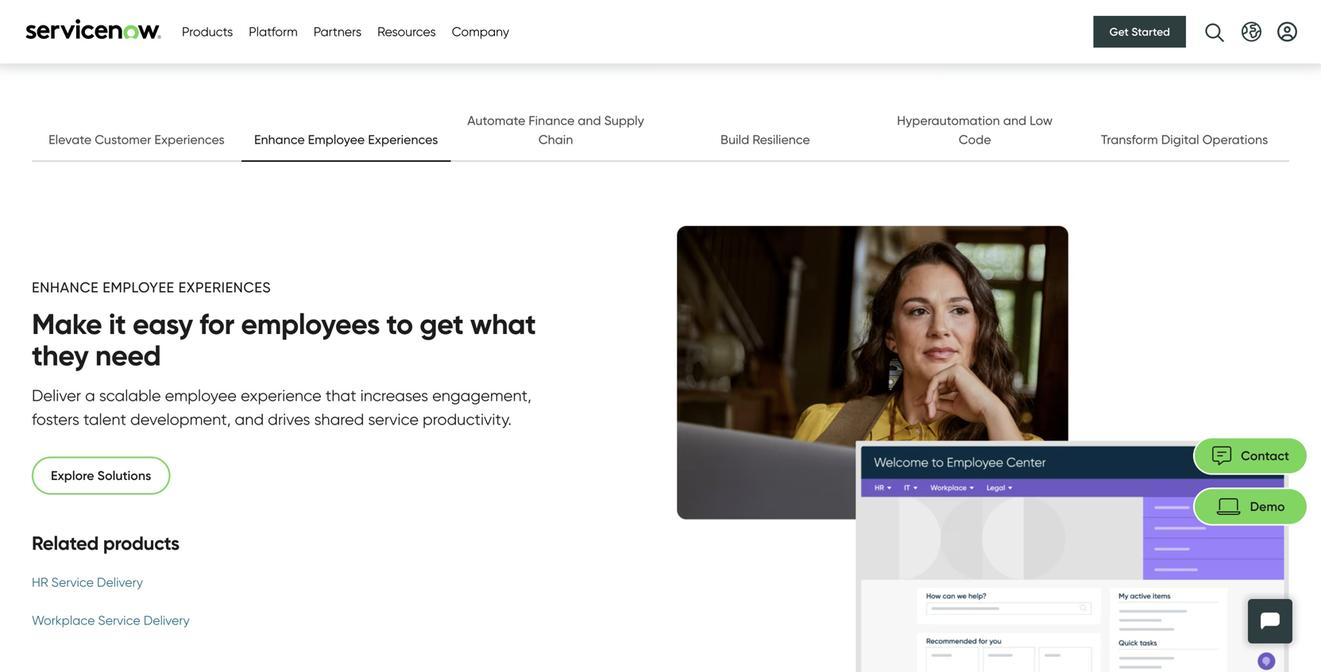 Task type: describe. For each thing, give the bounding box(es) containing it.
products
[[182, 24, 233, 39]]

resources button
[[377, 22, 436, 41]]

company
[[452, 24, 509, 39]]

partners button
[[314, 22, 362, 41]]

select your country image
[[1242, 22, 1262, 42]]

products button
[[182, 22, 233, 41]]



Task type: locate. For each thing, give the bounding box(es) containing it.
get started link
[[1094, 16, 1186, 48]]

get
[[1109, 25, 1129, 39]]

started
[[1132, 25, 1170, 39]]

platform
[[249, 24, 298, 39]]

platform button
[[249, 22, 298, 41]]

get started
[[1109, 25, 1170, 39]]

partners
[[314, 24, 362, 39]]

go to servicenow account image
[[1277, 22, 1297, 42]]

resources
[[377, 24, 436, 39]]

company button
[[452, 22, 509, 41]]

servicenow image
[[24, 19, 163, 39]]



Task type: vqa. For each thing, say whether or not it's contained in the screenshot.
Select your country icon
yes



